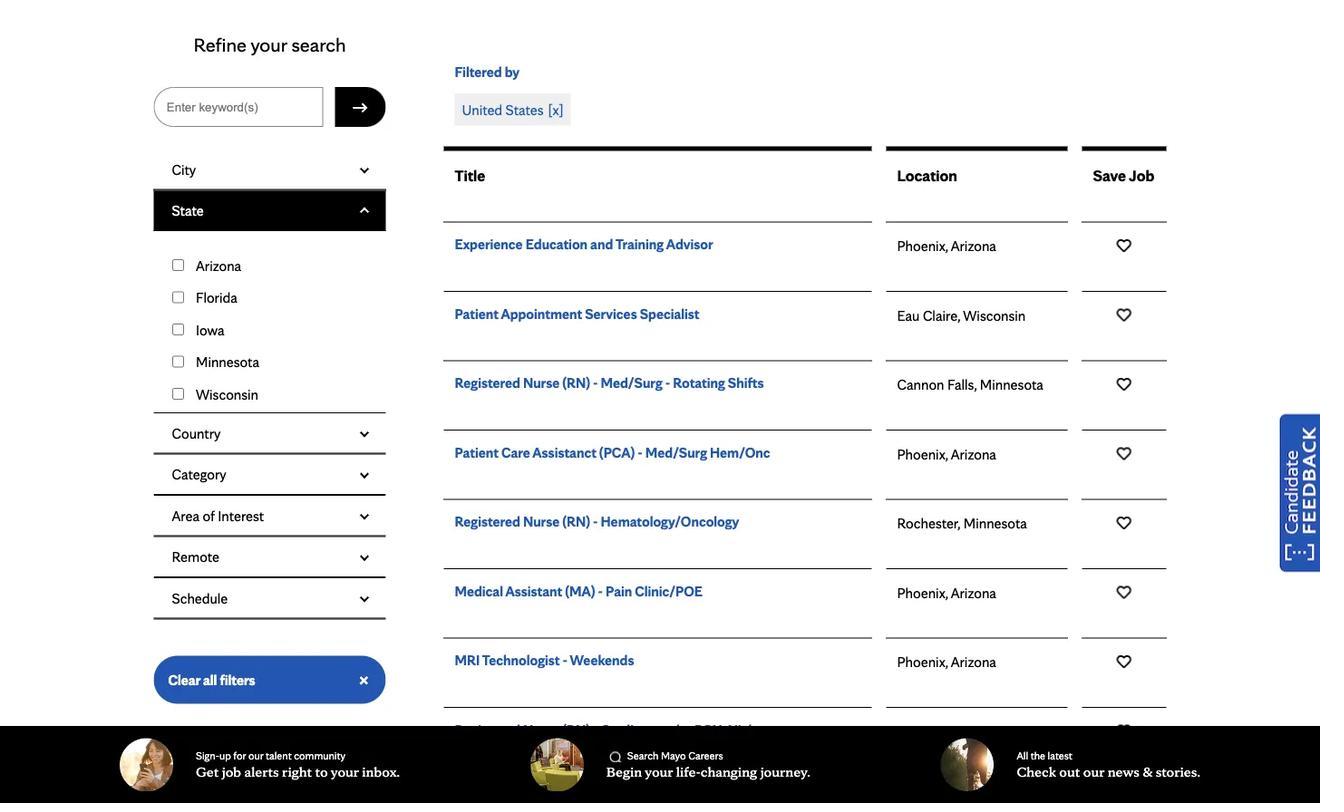Task type: locate. For each thing, give the bounding box(es) containing it.
1 patient from the top
[[455, 305, 499, 322]]

minnesota
[[195, 353, 259, 371], [980, 376, 1044, 394], [964, 515, 1027, 532]]

patient appointment services specialist
[[455, 305, 700, 322]]

up
[[219, 750, 231, 763]]

(rn) for hematology/oncology
[[563, 513, 590, 531]]

claire,
[[923, 307, 961, 324]]

3 registered from the top
[[455, 721, 520, 739]]

patient for patient care assistanct (pca) - med/surg hem/onc
[[455, 444, 499, 461]]

nurse up assistant
[[523, 513, 560, 531]]

2 (rn) from the top
[[563, 513, 590, 531]]

1 horizontal spatial your
[[331, 763, 359, 780]]

patient for patient appointment services specialist
[[455, 305, 499, 322]]

patient
[[455, 305, 499, 322], [455, 444, 499, 461]]

2 vertical spatial minnesota
[[964, 515, 1027, 532]]

0 vertical spatial registered
[[455, 374, 520, 392]]

1 vertical spatial patient
[[455, 444, 499, 461]]

and
[[591, 235, 613, 253]]

registered for registered nurse (rn) - med/surg - rotating shifts
[[455, 374, 520, 392]]

mayo
[[661, 750, 686, 763]]

med/surg
[[601, 374, 663, 392], [646, 444, 707, 461]]

alerts
[[245, 763, 279, 780]]

arizona for medical assistant (ma) - pain clinic/poe
[[951, 584, 997, 602]]

- right (pca)
[[638, 444, 643, 461]]

- down services
[[593, 374, 598, 392]]

1 vertical spatial minnesota
[[980, 376, 1044, 394]]

wisconsin right claire,
[[963, 307, 1026, 324]]

-
[[593, 374, 598, 392], [665, 374, 670, 392], [638, 444, 643, 461], [593, 513, 598, 531], [598, 582, 603, 600], [563, 652, 568, 669], [593, 721, 598, 739]]

Florida checkbox
[[172, 292, 184, 304]]

2 horizontal spatial your
[[645, 763, 673, 780]]

cannon falls, minnesota
[[897, 376, 1044, 394]]

mri
[[455, 652, 480, 669]]

Minnesota checkbox
[[172, 356, 184, 368]]

0 vertical spatial (rn)
[[563, 374, 590, 392]]

3 nurse from the top
[[523, 721, 560, 739]]

refine your search
[[194, 32, 346, 56]]

registered up the 'medical'
[[455, 513, 520, 531]]

mri technologist - weekends
[[455, 652, 634, 669]]

registered
[[455, 374, 520, 392], [455, 513, 520, 531], [455, 721, 520, 739]]

0 vertical spatial med/surg
[[601, 374, 663, 392]]

3 (rn) from the top
[[563, 721, 590, 739]]

technologist
[[482, 652, 560, 669]]

minnesota right rochester,
[[964, 515, 1027, 532]]

training
[[616, 235, 664, 253]]

med/surg left rotating
[[601, 374, 663, 392]]

2 registered from the top
[[455, 513, 520, 531]]

0 horizontal spatial our
[[248, 750, 263, 763]]

phoenix, arizona for pcu,
[[897, 723, 997, 741]]

country
[[172, 425, 221, 442]]

- up (ma)
[[593, 513, 598, 531]]

your right to on the bottom left
[[331, 763, 359, 780]]

Arizona checkbox
[[172, 260, 184, 272]]

united states
[[462, 101, 544, 118]]

experience
[[455, 235, 523, 253]]

2 patient from the top
[[455, 444, 499, 461]]

to
[[315, 763, 328, 780]]

nurse
[[523, 374, 560, 392], [523, 513, 560, 531], [523, 721, 560, 739]]

(rn) down patient appointment services specialist
[[563, 374, 590, 392]]

clinic/poe
[[635, 582, 703, 600]]

5 phoenix, from the top
[[897, 723, 948, 741]]

candidate feedback image
[[1275, 412, 1321, 575]]

our right out
[[1084, 763, 1105, 780]]

2 vertical spatial registered
[[455, 721, 520, 739]]

(rn) for cardiovascular
[[563, 721, 590, 739]]

eau
[[897, 307, 920, 324]]

Iowa checkbox
[[172, 324, 184, 336]]

1 vertical spatial nurse
[[523, 513, 560, 531]]

(ma)
[[565, 582, 595, 600]]

hem/onc
[[710, 444, 771, 461]]

0 vertical spatial patient
[[455, 305, 499, 322]]

your right refine
[[251, 32, 287, 56]]

all
[[1017, 750, 1029, 763]]

1 vertical spatial wisconsin
[[195, 386, 258, 403]]

patient left care
[[455, 444, 499, 461]]

2 vertical spatial (rn)
[[563, 721, 590, 739]]

patient left 'appointment'
[[455, 305, 499, 322]]

0 vertical spatial nurse
[[523, 374, 560, 392]]

(rn) up medical assistant (ma) - pain clinic/poe
[[563, 513, 590, 531]]

country button
[[154, 414, 386, 454]]

med/surg right (pca)
[[646, 444, 707, 461]]

0 vertical spatial minnesota
[[195, 353, 259, 371]]

arizona for registered nurse (rn) - cardiovascular pcu, nights
[[951, 723, 997, 741]]

minnesota right falls,
[[980, 376, 1044, 394]]

2 phoenix, from the top
[[897, 445, 948, 463]]

our
[[248, 750, 263, 763], [1084, 763, 1105, 780]]

our right 'for'
[[248, 750, 263, 763]]

registered nurse (rn) - hematology/oncology
[[455, 513, 740, 531]]

wisconsin right wisconsin option
[[195, 386, 258, 403]]

1 horizontal spatial wisconsin
[[963, 307, 1026, 324]]

your
[[251, 32, 287, 56], [331, 763, 359, 780], [645, 763, 673, 780]]

all
[[203, 672, 217, 689]]

eau claire, wisconsin
[[897, 307, 1026, 324]]

2 nurse from the top
[[523, 513, 560, 531]]

medical
[[455, 582, 503, 600]]

- left rotating
[[665, 374, 670, 392]]

category button
[[154, 455, 386, 495]]

1 (rn) from the top
[[563, 374, 590, 392]]

1 vertical spatial registered
[[455, 513, 520, 531]]

talent
[[266, 750, 292, 763]]

sign-
[[196, 750, 219, 763]]

iowa
[[195, 321, 224, 339]]

specialist
[[640, 305, 700, 322]]

cardiovascular
[[601, 721, 692, 739]]

1 horizontal spatial our
[[1084, 763, 1105, 780]]

nurse for med/surg
[[523, 374, 560, 392]]

1 vertical spatial med/surg
[[646, 444, 707, 461]]

3 phoenix, from the top
[[897, 584, 948, 602]]

pcu,
[[695, 721, 725, 739]]

nurse down mri technologist - weekends
[[523, 721, 560, 739]]

medical assistant (ma) - pain clinic/poe
[[455, 582, 703, 600]]

changing
[[701, 763, 757, 780]]

registered down mri
[[455, 721, 520, 739]]

5 phoenix, arizona from the top
[[897, 723, 997, 741]]

hematology/oncology
[[601, 513, 740, 531]]

your left life-
[[645, 763, 673, 780]]

registered up care
[[455, 374, 520, 392]]

sign-up for our talent community get job alerts right to your inbox.
[[196, 750, 400, 780]]

2 vertical spatial nurse
[[523, 721, 560, 739]]

minnesota down iowa
[[195, 353, 259, 371]]

search
[[627, 750, 659, 763]]

arizona
[[951, 237, 997, 255], [195, 257, 241, 275], [951, 445, 997, 463], [951, 584, 997, 602], [951, 653, 997, 671], [951, 723, 997, 741]]

of
[[203, 507, 215, 525]]

weekends
[[570, 652, 634, 669]]

&
[[1143, 763, 1153, 780]]

1 phoenix, from the top
[[897, 237, 948, 255]]

education
[[526, 235, 588, 253]]

united
[[462, 101, 503, 118]]

united states button
[[462, 101, 564, 118]]

filtered by
[[455, 63, 520, 80]]

phoenix,
[[897, 237, 948, 255], [897, 445, 948, 463], [897, 584, 948, 602], [897, 653, 948, 671], [897, 723, 948, 741]]

filtered by element
[[455, 93, 1156, 133]]

(rn) left cardiovascular
[[563, 721, 590, 739]]

registered for registered nurse (rn) - cardiovascular pcu, nights
[[455, 721, 520, 739]]

phoenix, for med/surg
[[897, 445, 948, 463]]

wisconsin
[[963, 307, 1026, 324], [195, 386, 258, 403]]

arizona for patient care assistanct (pca) - med/surg hem/onc
[[951, 445, 997, 463]]

3 phoenix, arizona from the top
[[897, 584, 997, 602]]

1 nurse from the top
[[523, 374, 560, 392]]

our inside sign-up for our talent community get job alerts right to your inbox.
[[248, 750, 263, 763]]

city
[[172, 161, 196, 178]]

phoenix, for pcu,
[[897, 723, 948, 741]]

registered nurse (rn) - med/surg - rotating shifts
[[455, 374, 764, 392]]

latest
[[1048, 750, 1073, 763]]

title
[[455, 166, 486, 185]]

arizona for experience education and training advisor
[[951, 237, 997, 255]]

2 phoenix, arizona from the top
[[897, 445, 997, 463]]

1 vertical spatial (rn)
[[563, 513, 590, 531]]

nurse down 'appointment'
[[523, 374, 560, 392]]

1 registered from the top
[[455, 374, 520, 392]]



Task type: vqa. For each thing, say whether or not it's contained in the screenshot.
"Save"
yes



Task type: describe. For each thing, give the bounding box(es) containing it.
area of interest button
[[154, 496, 386, 537]]

clear
[[168, 672, 200, 689]]

refine
[[194, 32, 247, 56]]

community
[[294, 750, 346, 763]]

state button
[[154, 191, 386, 231]]

stories.
[[1156, 763, 1201, 780]]

care
[[501, 444, 530, 461]]

all the latest check out our news & stories.
[[1017, 750, 1201, 780]]

search mayo careers begin your life-changing journey.
[[607, 750, 811, 780]]

4 phoenix, arizona from the top
[[897, 653, 997, 671]]

1 phoenix, arizona from the top
[[897, 237, 997, 255]]

states
[[506, 101, 544, 118]]

clear all filters
[[168, 672, 255, 689]]

experience education and training advisor
[[455, 235, 713, 253]]

right
[[282, 763, 312, 780]]

life-
[[676, 763, 701, 780]]

phoenix, arizona for clinic/poe
[[897, 584, 997, 602]]

careers
[[689, 750, 723, 763]]

(rn) for med/surg
[[563, 374, 590, 392]]

filtered
[[455, 63, 502, 80]]

remote button
[[154, 538, 386, 578]]

services
[[585, 305, 637, 322]]

(pca)
[[599, 444, 635, 461]]

florida
[[195, 289, 237, 307]]

0 horizontal spatial your
[[251, 32, 287, 56]]

out
[[1060, 763, 1080, 780]]

appointment
[[501, 305, 582, 322]]

Enter keyword(s) field
[[154, 87, 323, 127]]

nights
[[728, 721, 768, 739]]

journey.
[[761, 763, 811, 780]]

filters
[[220, 672, 255, 689]]

shifts
[[728, 374, 764, 392]]

search
[[291, 32, 346, 56]]

schedule
[[172, 590, 228, 607]]

4 phoenix, from the top
[[897, 653, 948, 671]]

pain
[[606, 582, 632, 600]]

- left weekends
[[563, 652, 568, 669]]

remote
[[172, 548, 219, 566]]

job
[[222, 763, 241, 780]]

state
[[172, 202, 204, 220]]

news
[[1108, 763, 1140, 780]]

save
[[1093, 166, 1126, 185]]

your inside sign-up for our talent community get job alerts right to your inbox.
[[331, 763, 359, 780]]

patient care assistanct (pca) - med/surg hem/onc
[[455, 444, 771, 461]]

0 horizontal spatial wisconsin
[[195, 386, 258, 403]]

schedule button
[[154, 579, 386, 619]]

assistanct
[[533, 444, 597, 461]]

Wisconsin checkbox
[[172, 388, 184, 401]]

rotating
[[673, 374, 725, 392]]

inbox.
[[362, 763, 400, 780]]

your inside search mayo careers begin your life-changing journey.
[[645, 763, 673, 780]]

area
[[172, 507, 200, 525]]

registered nurse (rn) - cardiovascular pcu, nights
[[455, 721, 768, 739]]

advisor
[[666, 235, 713, 253]]

category
[[172, 466, 226, 484]]

nurse for hematology/oncology
[[523, 513, 560, 531]]

get
[[196, 763, 219, 780]]

our inside all the latest check out our news & stories.
[[1084, 763, 1105, 780]]

cannon
[[897, 376, 945, 394]]

area of interest
[[172, 507, 264, 525]]

interest
[[218, 507, 264, 525]]

by
[[505, 63, 520, 80]]

begin
[[607, 763, 642, 780]]

clear all filters button
[[154, 656, 386, 704]]

check
[[1017, 763, 1056, 780]]

for
[[233, 750, 246, 763]]

the
[[1031, 750, 1046, 763]]

registered for registered nurse (rn) - hematology/oncology
[[455, 513, 520, 531]]

arizona for mri technologist - weekends
[[951, 653, 997, 671]]

save job
[[1093, 166, 1155, 185]]

location
[[897, 166, 958, 185]]

- left cardiovascular
[[593, 721, 598, 739]]

job
[[1129, 166, 1155, 185]]

- left pain
[[598, 582, 603, 600]]

phoenix, for clinic/poe
[[897, 584, 948, 602]]

0 vertical spatial wisconsin
[[963, 307, 1026, 324]]

rochester,
[[897, 515, 961, 532]]

nurse for cardiovascular
[[523, 721, 560, 739]]

phoenix, arizona for med/surg
[[897, 445, 997, 463]]

falls,
[[948, 376, 977, 394]]

rochester, minnesota
[[897, 515, 1027, 532]]

city button
[[154, 150, 386, 190]]

assistant
[[506, 582, 562, 600]]



